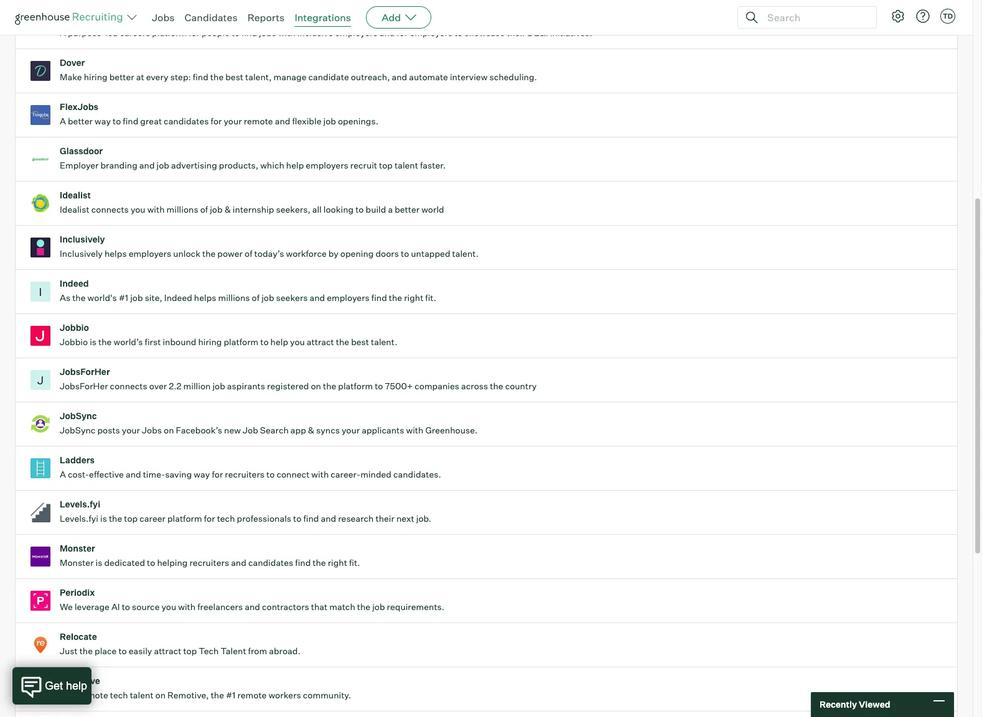 Task type: locate. For each thing, give the bounding box(es) containing it.
0 vertical spatial tech
[[217, 514, 235, 524]]

job right match
[[372, 602, 385, 613]]

find inside the diversifying a purpose-led careers platform for people to find jobs with inclusive employers and for employers to showcase their de&i initiatives.
[[242, 28, 257, 38]]

1 horizontal spatial their
[[507, 28, 526, 38]]

and inside glassdoor employer branding and job advertising products, which help employers recruit top talent faster.
[[139, 160, 155, 171]]

0 horizontal spatial better
[[68, 116, 93, 126]]

millions inside idealist idealist​ connects you with millions of job & internship seekers, all looking to build a better world
[[167, 204, 198, 215]]

and inside "flexjobs a better way to find great candidates for your remote and flexible job openings."
[[275, 116, 290, 126]]

flexjobs a better way to find great candidates for your remote and flexible job openings.
[[60, 102, 378, 126]]

0 vertical spatial indeed
[[60, 278, 89, 289]]

seekers
[[276, 293, 308, 303]]

their left 'next'
[[376, 514, 394, 524]]

is left dedicated
[[96, 558, 102, 568]]

a down flexjobs
[[60, 116, 66, 126]]

and down add
[[380, 28, 395, 38]]

0 vertical spatial jobsforher
[[60, 367, 110, 377]]

you inside periodix we leverage ai to source you with freelancers and contractors that match the job requirements.
[[161, 602, 176, 613]]

fit. down untapped
[[425, 293, 436, 303]]

1 vertical spatial on
[[164, 425, 174, 436]]

to left build
[[356, 204, 364, 215]]

add button
[[366, 6, 431, 29]]

the inside relocate just the place to easily attract top tech talent from abroad.
[[79, 646, 93, 657]]

way right saving
[[194, 469, 210, 480]]

talent. up 7500+
[[371, 337, 397, 347]]

talent. inside jobbio jobbio is the world's first inbound hiring platform to help you attract the best talent.
[[371, 337, 397, 347]]

platform right career
[[167, 514, 202, 524]]

0 vertical spatial millions
[[167, 204, 198, 215]]

seekers,
[[276, 204, 310, 215]]

the right remotive,
[[211, 690, 224, 701]]

1 vertical spatial monster
[[60, 558, 94, 568]]

indeed right site,
[[164, 293, 192, 303]]

a inside the diversifying a purpose-led careers platform for people to find jobs with inclusive employers and for employers to showcase their de&i initiatives.
[[60, 28, 66, 38]]

1 horizontal spatial better
[[109, 72, 134, 82]]

indeed up as
[[60, 278, 89, 289]]

for up advertising
[[211, 116, 222, 126]]

their inside the diversifying a purpose-led careers platform for people to find jobs with inclusive employers and for employers to showcase their de&i initiatives.
[[507, 28, 526, 38]]

1 vertical spatial millions
[[218, 293, 250, 303]]

outreach,
[[351, 72, 390, 82]]

you left the attract
[[290, 337, 305, 347]]

1 horizontal spatial &
[[308, 425, 314, 436]]

and left research
[[321, 514, 336, 524]]

2 vertical spatial better
[[395, 204, 420, 215]]

help right which
[[286, 160, 304, 171]]

careers
[[120, 28, 150, 38]]

to right place
[[119, 646, 127, 657]]

remote inside "flexjobs a better way to find great candidates for your remote and flexible job openings."
[[244, 116, 273, 126]]

interview
[[450, 72, 488, 82]]

1 horizontal spatial way
[[194, 469, 210, 480]]

better down flexjobs
[[68, 116, 93, 126]]

top left career
[[124, 514, 138, 524]]

0 vertical spatial best
[[225, 72, 243, 82]]

indeed
[[60, 278, 89, 289], [164, 293, 192, 303]]

help left the attract
[[270, 337, 288, 347]]

step:
[[170, 72, 191, 82]]

new
[[224, 425, 241, 436]]

fit. down research
[[349, 558, 360, 568]]

is for jobbio
[[90, 337, 97, 347]]

candidates link
[[185, 11, 238, 24]]

the inside dover make hiring better at every step: find the best talent, manage candidate outreach, and automate interview scheduling.
[[210, 72, 224, 82]]

jobsforher jobsforher connects over 2.2 million job aspirants registered on the platform to 7500+ companies across the country
[[60, 367, 537, 392]]

hiring
[[84, 72, 107, 82], [198, 337, 222, 347]]

next
[[396, 514, 414, 524]]

the down relocate
[[79, 646, 93, 657]]

2 horizontal spatial better
[[395, 204, 420, 215]]

0 horizontal spatial &
[[224, 204, 231, 215]]

helping
[[157, 558, 188, 568]]

greenhouse recruiting image
[[15, 10, 127, 25]]

2 horizontal spatial your
[[342, 425, 360, 436]]

1 vertical spatial talent
[[130, 690, 153, 701]]

is inside jobbio jobbio is the world's first inbound hiring platform to help you attract the best talent.
[[90, 337, 97, 347]]

Search text field
[[764, 8, 865, 26]]

2 a from the top
[[60, 116, 66, 126]]

1 monster from the top
[[60, 543, 95, 554]]

of down advertising
[[200, 204, 208, 215]]

0 vertical spatial right
[[404, 293, 423, 303]]

1 vertical spatial best
[[351, 337, 369, 347]]

1 a from the top
[[60, 28, 66, 38]]

job inside jobsforher jobsforher connects over 2.2 million job aspirants registered on the platform to 7500+ companies across the country
[[212, 381, 225, 392]]

job right million
[[212, 381, 225, 392]]

0 vertical spatial is
[[90, 337, 97, 347]]

1 horizontal spatial talent.
[[452, 248, 479, 259]]

search
[[260, 425, 289, 436]]

app
[[291, 425, 306, 436]]

for
[[189, 28, 200, 38], [397, 28, 408, 38], [211, 116, 222, 126], [212, 469, 223, 480], [204, 514, 215, 524]]

is inside levels.fyi levels.fyi is the top career platform for tech professionals to find and research their next job.
[[100, 514, 107, 524]]

on inside remotive hire remote tech talent on remotive, the #1 remote workers community.
[[155, 690, 166, 701]]

1 horizontal spatial millions
[[218, 293, 250, 303]]

best inside jobbio jobbio is the world's first inbound hiring platform to help you attract the best talent.
[[351, 337, 369, 347]]

fit.
[[425, 293, 436, 303], [349, 558, 360, 568]]

1 horizontal spatial your
[[224, 116, 242, 126]]

0 vertical spatial talent.
[[452, 248, 479, 259]]

recruiters up levels.fyi levels.fyi is the top career platform for tech professionals to find and research their next job.
[[225, 469, 265, 480]]

recruiters right helping at the left bottom of page
[[189, 558, 229, 568]]

0 horizontal spatial tech
[[110, 690, 128, 701]]

0 horizontal spatial millions
[[167, 204, 198, 215]]

connects right idealist​
[[91, 204, 129, 215]]

job.
[[416, 514, 431, 524]]

1 vertical spatial fit.
[[349, 558, 360, 568]]

jobs
[[152, 11, 175, 24], [142, 425, 162, 436]]

employers up automate
[[410, 28, 452, 38]]

2 vertical spatial top
[[183, 646, 197, 657]]

employers left unlock
[[129, 248, 171, 259]]

right
[[404, 293, 423, 303], [328, 558, 347, 568]]

talent.
[[452, 248, 479, 259], [371, 337, 397, 347]]

0 vertical spatial candidates
[[164, 116, 209, 126]]

2 jobbio from the top
[[60, 337, 88, 347]]

candidates inside monster monster is dedicated to helping recruiters and candidates find the right fit.
[[248, 558, 293, 568]]

for right saving
[[212, 469, 223, 480]]

2 horizontal spatial you
[[290, 337, 305, 347]]

1 vertical spatial jobs
[[142, 425, 162, 436]]

which
[[260, 160, 284, 171]]

1 vertical spatial right
[[328, 558, 347, 568]]

ladders
[[60, 455, 95, 466]]

1 horizontal spatial top
[[183, 646, 197, 657]]

for down add
[[397, 28, 408, 38]]

job left site,
[[130, 293, 143, 303]]

facebook's
[[176, 425, 222, 436]]

candidate
[[308, 72, 349, 82]]

platform inside levels.fyi levels.fyi is the top career platform for tech professionals to find and research their next job.
[[167, 514, 202, 524]]

#1 right remotive,
[[226, 690, 235, 701]]

to up aspirants
[[260, 337, 269, 347]]

freelancers
[[197, 602, 243, 613]]

2 jobsforher from the top
[[60, 381, 108, 392]]

0 vertical spatial top
[[379, 160, 393, 171]]

power
[[217, 248, 243, 259]]

employers inside indeed as the world's #1 job site, indeed helps millions of job seekers and employers find the right fit.
[[327, 293, 370, 303]]

world's
[[114, 337, 143, 347]]

to inside jobbio jobbio is the world's first inbound hiring platform to help you attract the best talent.
[[260, 337, 269, 347]]

0 horizontal spatial helps
[[105, 248, 127, 259]]

platform inside jobsforher jobsforher connects over 2.2 million job aspirants registered on the platform to 7500+ companies across the country
[[338, 381, 373, 392]]

3 a from the top
[[60, 469, 66, 480]]

0 horizontal spatial best
[[225, 72, 243, 82]]

1 horizontal spatial fit.
[[425, 293, 436, 303]]

of right power in the top left of the page
[[245, 248, 252, 259]]

1 inclusively from the top
[[60, 234, 105, 245]]

help inside glassdoor employer branding and job advertising products, which help employers recruit top talent faster.
[[286, 160, 304, 171]]

1 vertical spatial jobsforher
[[60, 381, 108, 392]]

as
[[60, 293, 70, 303]]

configure image
[[891, 9, 906, 24]]

0 vertical spatial fit.
[[425, 293, 436, 303]]

is
[[90, 337, 97, 347], [100, 514, 107, 524], [96, 558, 102, 568]]

the left world's at the top of page
[[98, 337, 112, 347]]

inclusive
[[297, 28, 333, 38]]

professionals
[[237, 514, 291, 524]]

de&i
[[527, 28, 548, 38]]

1 horizontal spatial you
[[161, 602, 176, 613]]

levels.fyi levels.fyi is the top career platform for tech professionals to find and research their next job.
[[60, 499, 431, 524]]

#1 inside indeed as the world's #1 job site, indeed helps millions of job seekers and employers find the right fit.
[[119, 293, 128, 303]]

right down untapped
[[404, 293, 423, 303]]

and inside monster monster is dedicated to helping recruiters and candidates find the right fit.
[[231, 558, 246, 568]]

to inside ladders a cost-effective and time-saving way for recruiters to connect with career-minded candidates.
[[266, 469, 275, 480]]

openings.
[[338, 116, 378, 126]]

job left advertising
[[157, 160, 169, 171]]

0 vertical spatial a
[[60, 28, 66, 38]]

recruiters inside monster monster is dedicated to helping recruiters and candidates find the right fit.
[[189, 558, 229, 568]]

0 vertical spatial help
[[286, 160, 304, 171]]

candidates up periodix we leverage ai to source you with freelancers and contractors that match the job requirements.
[[248, 558, 293, 568]]

on left facebook's
[[164, 425, 174, 436]]

2 horizontal spatial top
[[379, 160, 393, 171]]

jobsync jobsync posts your jobs on facebook's new job search app & syncs your applicants with greenhouse.
[[60, 411, 478, 436]]

your right posts
[[122, 425, 140, 436]]

recently
[[820, 700, 857, 710]]

way inside "flexjobs a better way to find great candidates for your remote and flexible job openings."
[[95, 116, 111, 126]]

hiring right inbound
[[198, 337, 222, 347]]

& inside "jobsync jobsync posts your jobs on facebook's new job search app & syncs your applicants with greenhouse."
[[308, 425, 314, 436]]

0 horizontal spatial their
[[376, 514, 394, 524]]

and left time-
[[126, 469, 141, 480]]

& left the internship
[[224, 204, 231, 215]]

platform inside the diversifying a purpose-led careers platform for people to find jobs with inclusive employers and for employers to showcase their de&i initiatives.
[[152, 28, 187, 38]]

a
[[388, 204, 393, 215]]

1 vertical spatial connects
[[110, 381, 147, 392]]

their inside levels.fyi levels.fyi is the top career platform for tech professionals to find and research their next job.
[[376, 514, 394, 524]]

0 horizontal spatial #1
[[119, 293, 128, 303]]

1 horizontal spatial indeed
[[164, 293, 192, 303]]

1 vertical spatial you
[[290, 337, 305, 347]]

candidates
[[164, 116, 209, 126], [248, 558, 293, 568]]

your inside "flexjobs a better way to find great candidates for your remote and flexible job openings."
[[224, 116, 242, 126]]

your
[[224, 116, 242, 126], [122, 425, 140, 436], [342, 425, 360, 436]]

0 horizontal spatial right
[[328, 558, 347, 568]]

dedicated
[[104, 558, 145, 568]]

talent. right untapped
[[452, 248, 479, 259]]

remote
[[244, 116, 273, 126], [79, 690, 108, 701], [237, 690, 267, 701]]

connects inside jobsforher jobsforher connects over 2.2 million job aspirants registered on the platform to 7500+ companies across the country
[[110, 381, 147, 392]]

your up glassdoor employer branding and job advertising products, which help employers recruit top talent faster.
[[224, 116, 242, 126]]

untapped
[[411, 248, 450, 259]]

0 vertical spatial jobbio
[[60, 323, 89, 333]]

0 horizontal spatial candidates
[[164, 116, 209, 126]]

0 vertical spatial better
[[109, 72, 134, 82]]

platform up aspirants
[[224, 337, 258, 347]]

1 vertical spatial of
[[245, 248, 252, 259]]

cost-
[[68, 469, 89, 480]]

helps
[[105, 248, 127, 259], [194, 293, 216, 303]]

2 vertical spatial a
[[60, 469, 66, 480]]

1 horizontal spatial right
[[404, 293, 423, 303]]

find down doors
[[371, 293, 387, 303]]

2 vertical spatial you
[[161, 602, 176, 613]]

jobs inside "jobsync jobsync posts your jobs on facebook's new job search app & syncs your applicants with greenhouse."
[[142, 425, 162, 436]]

0 vertical spatial on
[[311, 381, 321, 392]]

on for remote
[[155, 690, 166, 701]]

1 horizontal spatial best
[[351, 337, 369, 347]]

employers inside inclusively inclusively helps employers unlock the power of today's workforce by opening doors to untapped talent.
[[129, 248, 171, 259]]

find left the great
[[123, 116, 138, 126]]

0 horizontal spatial way
[[95, 116, 111, 126]]

1 horizontal spatial candidates
[[248, 558, 293, 568]]

to inside inclusively inclusively helps employers unlock the power of today's workforce by opening doors to untapped talent.
[[401, 248, 409, 259]]

2 vertical spatial of
[[252, 293, 260, 303]]

1 vertical spatial hiring
[[198, 337, 222, 347]]

candidates inside "flexjobs a better way to find great candidates for your remote and flexible job openings."
[[164, 116, 209, 126]]

1 vertical spatial &
[[308, 425, 314, 436]]

a inside ladders a cost-effective and time-saving way for recruiters to connect with career-minded candidates.
[[60, 469, 66, 480]]

0 vertical spatial way
[[95, 116, 111, 126]]

better inside dover make hiring better at every step: find the best talent, manage candidate outreach, and automate interview scheduling.
[[109, 72, 134, 82]]

top left the tech
[[183, 646, 197, 657]]

you inside idealist idealist​ connects you with millions of job & internship seekers, all looking to build a better world
[[131, 204, 145, 215]]

workforce
[[286, 248, 327, 259]]

hiring right make
[[84, 72, 107, 82]]

of left seekers
[[252, 293, 260, 303]]

the right across
[[490, 381, 503, 392]]

0 vertical spatial talent
[[395, 160, 418, 171]]

you right source
[[161, 602, 176, 613]]

2 vertical spatial on
[[155, 690, 166, 701]]

job inside idealist idealist​ connects you with millions of job & internship seekers, all looking to build a better world
[[210, 204, 223, 215]]

with inside idealist idealist​ connects you with millions of job & internship seekers, all looking to build a better world
[[147, 204, 165, 215]]

candidates right the great
[[164, 116, 209, 126]]

1 vertical spatial indeed
[[164, 293, 192, 303]]

tech left professionals
[[217, 514, 235, 524]]

0 horizontal spatial hiring
[[84, 72, 107, 82]]

the right match
[[357, 602, 370, 613]]

millions up jobbio jobbio is the world's first inbound hiring platform to help you attract the best talent.
[[218, 293, 250, 303]]

helps inside inclusively inclusively helps employers unlock the power of today's workforce by opening doors to untapped talent.
[[105, 248, 127, 259]]

1 vertical spatial a
[[60, 116, 66, 126]]

ladders a cost-effective and time-saving way for recruiters to connect with career-minded candidates.
[[60, 455, 441, 480]]

#1 inside remotive hire remote tech talent on remotive, the #1 remote workers community.
[[226, 690, 235, 701]]

the right step:
[[210, 72, 224, 82]]

opening
[[340, 248, 374, 259]]

1 vertical spatial way
[[194, 469, 210, 480]]

talent. inside inclusively inclusively helps employers unlock the power of today's workforce by opening doors to untapped talent.
[[452, 248, 479, 259]]

0 vertical spatial inclusively
[[60, 234, 105, 245]]

periodix
[[60, 588, 95, 598]]

a down greenhouse recruiting 'image'
[[60, 28, 66, 38]]

to inside jobsforher jobsforher connects over 2.2 million job aspirants registered on the platform to 7500+ companies across the country
[[375, 381, 383, 392]]

0 vertical spatial hiring
[[84, 72, 107, 82]]

relocate just the place to easily attract top tech talent from abroad.
[[60, 632, 300, 657]]

the up that
[[313, 558, 326, 568]]

1 vertical spatial help
[[270, 337, 288, 347]]

the
[[210, 72, 224, 82], [202, 248, 216, 259], [72, 293, 86, 303], [389, 293, 402, 303], [98, 337, 112, 347], [336, 337, 349, 347], [323, 381, 336, 392], [490, 381, 503, 392], [109, 514, 122, 524], [313, 558, 326, 568], [357, 602, 370, 613], [79, 646, 93, 657], [211, 690, 224, 701]]

a left cost-
[[60, 469, 66, 480]]

glassdoor
[[60, 146, 103, 156]]

is inside monster monster is dedicated to helping recruiters and candidates find the right fit.
[[96, 558, 102, 568]]

talent. for jobbio is the world's first inbound hiring platform to help you attract the best talent.
[[371, 337, 397, 347]]

on inside "jobsync jobsync posts your jobs on facebook's new job search app & syncs your applicants with greenhouse."
[[164, 425, 174, 436]]

right inside monster monster is dedicated to helping recruiters and candidates find the right fit.
[[328, 558, 347, 568]]

best left talent,
[[225, 72, 243, 82]]

connects inside idealist idealist​ connects you with millions of job & internship seekers, all looking to build a better world
[[91, 204, 129, 215]]

on
[[311, 381, 321, 392], [164, 425, 174, 436], [155, 690, 166, 701]]

to inside levels.fyi levels.fyi is the top career platform for tech professionals to find and research their next job.
[[293, 514, 301, 524]]

and right freelancers
[[245, 602, 260, 613]]

& inside idealist idealist​ connects you with millions of job & internship seekers, all looking to build a better world
[[224, 204, 231, 215]]

a for a purpose-led careers platform for people to find jobs with inclusive employers and for employers to showcase their de&i initiatives.
[[60, 28, 66, 38]]

1 vertical spatial helps
[[194, 293, 216, 303]]

find inside indeed as the world's #1 job site, indeed helps millions of job seekers and employers find the right fit.
[[371, 293, 387, 303]]

remotive hire remote tech talent on remotive, the #1 remote workers community.
[[60, 676, 351, 701]]

and left automate
[[392, 72, 407, 82]]

connects for idealist
[[91, 204, 129, 215]]

better inside idealist idealist​ connects you with millions of job & internship seekers, all looking to build a better world
[[395, 204, 420, 215]]

on left remotive,
[[155, 690, 166, 701]]

the inside inclusively inclusively helps employers unlock the power of today's workforce by opening doors to untapped talent.
[[202, 248, 216, 259]]

world's
[[87, 293, 117, 303]]

0 horizontal spatial you
[[131, 204, 145, 215]]

to left helping at the left bottom of page
[[147, 558, 155, 568]]

0 vertical spatial helps
[[105, 248, 127, 259]]

a for a cost-effective and time-saving way for recruiters to connect with career-minded candidates.
[[60, 469, 66, 480]]

find
[[242, 28, 257, 38], [193, 72, 208, 82], [123, 116, 138, 126], [371, 293, 387, 303], [303, 514, 319, 524], [295, 558, 311, 568]]

scheduling.
[[489, 72, 537, 82]]

find right step:
[[193, 72, 208, 82]]

0 vertical spatial recruiters
[[225, 469, 265, 480]]

find left jobs
[[242, 28, 257, 38]]

1 vertical spatial levels.fyi
[[60, 514, 98, 524]]

products,
[[219, 160, 258, 171]]

by
[[328, 248, 338, 259]]

1 vertical spatial better
[[68, 116, 93, 126]]

1 vertical spatial top
[[124, 514, 138, 524]]

right up match
[[328, 558, 347, 568]]

talent inside remotive hire remote tech talent on remotive, the #1 remote workers community.
[[130, 690, 153, 701]]

find up contractors on the bottom
[[295, 558, 311, 568]]

0 vertical spatial their
[[507, 28, 526, 38]]

reports
[[247, 11, 285, 24]]

better inside "flexjobs a better way to find great candidates for your remote and flexible job openings."
[[68, 116, 93, 126]]

all
[[312, 204, 322, 215]]

job left the internship
[[210, 204, 223, 215]]

to right professionals
[[293, 514, 301, 524]]

1 vertical spatial inclusively
[[60, 248, 103, 259]]

1 vertical spatial is
[[100, 514, 107, 524]]

with inside ladders a cost-effective and time-saving way for recruiters to connect with career-minded candidates.
[[311, 469, 329, 480]]

job
[[243, 425, 258, 436]]

0 vertical spatial &
[[224, 204, 231, 215]]

#1 right world's in the top of the page
[[119, 293, 128, 303]]

on for search
[[164, 425, 174, 436]]

top right recruit
[[379, 160, 393, 171]]

tech
[[217, 514, 235, 524], [110, 690, 128, 701]]

the right as
[[72, 293, 86, 303]]

requirements.
[[387, 602, 444, 613]]

remote up glassdoor employer branding and job advertising products, which help employers recruit top talent faster.
[[244, 116, 273, 126]]

tech down place
[[110, 690, 128, 701]]

better right a
[[395, 204, 420, 215]]

and left flexible
[[275, 116, 290, 126]]

to inside "flexjobs a better way to find great candidates for your remote and flexible job openings."
[[113, 116, 121, 126]]

1 vertical spatial talent.
[[371, 337, 397, 347]]

to left 7500+
[[375, 381, 383, 392]]

best
[[225, 72, 243, 82], [351, 337, 369, 347]]

people
[[202, 28, 229, 38]]

0 vertical spatial connects
[[91, 204, 129, 215]]

1 vertical spatial recruiters
[[189, 558, 229, 568]]

the left career
[[109, 514, 122, 524]]

first
[[145, 337, 161, 347]]

their left de&i
[[507, 28, 526, 38]]

companies
[[415, 381, 459, 392]]

help
[[286, 160, 304, 171], [270, 337, 288, 347]]

millions inside indeed as the world's #1 job site, indeed helps millions of job seekers and employers find the right fit.
[[218, 293, 250, 303]]

better left 'at'
[[109, 72, 134, 82]]

glassdoor employer branding and job advertising products, which help employers recruit top talent faster.
[[60, 146, 446, 171]]

1 vertical spatial jobbio
[[60, 337, 88, 347]]

1 horizontal spatial helps
[[194, 293, 216, 303]]

1 vertical spatial jobsync
[[60, 425, 95, 436]]

0 vertical spatial you
[[131, 204, 145, 215]]

millions up unlock
[[167, 204, 198, 215]]

0 vertical spatial #1
[[119, 293, 128, 303]]

to right doors
[[401, 248, 409, 259]]

to left the great
[[113, 116, 121, 126]]

jobs right posts
[[142, 425, 162, 436]]

1 horizontal spatial tech
[[217, 514, 235, 524]]

way inside ladders a cost-effective and time-saving way for recruiters to connect with career-minded candidates.
[[194, 469, 210, 480]]

and right branding
[[139, 160, 155, 171]]

1 horizontal spatial hiring
[[198, 337, 222, 347]]

to right ai
[[122, 602, 130, 613]]

0 horizontal spatial talent.
[[371, 337, 397, 347]]

platform down jobs link
[[152, 28, 187, 38]]

jobs left candidates link
[[152, 11, 175, 24]]

your right syncs in the bottom of the page
[[342, 425, 360, 436]]

research
[[338, 514, 374, 524]]

1 vertical spatial their
[[376, 514, 394, 524]]

and inside the diversifying a purpose-led careers platform for people to find jobs with inclusive employers and for employers to showcase their de&i initiatives.
[[380, 28, 395, 38]]

recruiters inside ladders a cost-effective and time-saving way for recruiters to connect with career-minded candidates.
[[225, 469, 265, 480]]

find inside "flexjobs a better way to find great candidates for your remote and flexible job openings."
[[123, 116, 138, 126]]

1 vertical spatial candidates
[[248, 558, 293, 568]]

find inside levels.fyi levels.fyi is the top career platform for tech professionals to find and research their next job.
[[303, 514, 319, 524]]

on inside jobsforher jobsforher connects over 2.2 million job aspirants registered on the platform to 7500+ companies across the country
[[311, 381, 321, 392]]

job
[[323, 116, 336, 126], [157, 160, 169, 171], [210, 204, 223, 215], [130, 293, 143, 303], [261, 293, 274, 303], [212, 381, 225, 392], [372, 602, 385, 613]]



Task type: describe. For each thing, give the bounding box(es) containing it.
to left showcase
[[454, 28, 463, 38]]

and inside ladders a cost-effective and time-saving way for recruiters to connect with career-minded candidates.
[[126, 469, 141, 480]]

great
[[140, 116, 162, 126]]

find inside monster monster is dedicated to helping recruiters and candidates find the right fit.
[[295, 558, 311, 568]]

job left seekers
[[261, 293, 274, 303]]

connects for jobsforher
[[110, 381, 147, 392]]

is for monster
[[96, 558, 102, 568]]

the right registered
[[323, 381, 336, 392]]

1 jobbio from the top
[[60, 323, 89, 333]]

applicants
[[362, 425, 404, 436]]

talent inside glassdoor employer branding and job advertising products, which help employers recruit top talent faster.
[[395, 160, 418, 171]]

and inside levels.fyi levels.fyi is the top career platform for tech professionals to find and research their next job.
[[321, 514, 336, 524]]

contractors
[[262, 602, 309, 613]]

million
[[183, 381, 211, 392]]

tech inside remotive hire remote tech talent on remotive, the #1 remote workers community.
[[110, 690, 128, 701]]

the inside levels.fyi levels.fyi is the top career platform for tech professionals to find and research their next job.
[[109, 514, 122, 524]]

and inside dover make hiring better at every step: find the best talent, manage candidate outreach, and automate interview scheduling.
[[392, 72, 407, 82]]

connect
[[277, 469, 310, 480]]

to inside idealist idealist​ connects you with millions of job & internship seekers, all looking to build a better world
[[356, 204, 364, 215]]

the inside periodix we leverage ai to source you with freelancers and contractors that match the job requirements.
[[357, 602, 370, 613]]

integrations link
[[295, 11, 351, 24]]

flexible
[[292, 116, 321, 126]]

site,
[[145, 293, 162, 303]]

of inside indeed as the world's #1 job site, indeed helps millions of job seekers and employers find the right fit.
[[252, 293, 260, 303]]

showcase
[[464, 28, 505, 38]]

candidates.
[[393, 469, 441, 480]]

0 horizontal spatial indeed
[[60, 278, 89, 289]]

over
[[149, 381, 167, 392]]

job inside periodix we leverage ai to source you with freelancers and contractors that match the job requirements.
[[372, 602, 385, 613]]

for left people
[[189, 28, 200, 38]]

viewed
[[859, 700, 890, 710]]

is for levels.fyi
[[100, 514, 107, 524]]

and inside indeed as the world's #1 job site, indeed helps millions of job seekers and employers find the right fit.
[[310, 293, 325, 303]]

of inside inclusively inclusively helps employers unlock the power of today's workforce by opening doors to untapped talent.
[[245, 248, 252, 259]]

help inside jobbio jobbio is the world's first inbound hiring platform to help you attract the best talent.
[[270, 337, 288, 347]]

add
[[382, 11, 401, 24]]

helps inside indeed as the world's #1 job site, indeed helps millions of job seekers and employers find the right fit.
[[194, 293, 216, 303]]

find inside dover make hiring better at every step: find the best talent, manage candidate outreach, and automate interview scheduling.
[[193, 72, 208, 82]]

1 jobsforher from the top
[[60, 367, 110, 377]]

td button
[[940, 9, 955, 24]]

manage
[[274, 72, 306, 82]]

relocate
[[60, 632, 97, 642]]

j
[[37, 374, 44, 387]]

0 horizontal spatial your
[[122, 425, 140, 436]]

i
[[39, 285, 42, 299]]

time-
[[143, 469, 165, 480]]

1 jobsync from the top
[[60, 411, 97, 421]]

hiring inside jobbio jobbio is the world's first inbound hiring platform to help you attract the best talent.
[[198, 337, 222, 347]]

dover make hiring better at every step: find the best talent, manage candidate outreach, and automate interview scheduling.
[[60, 57, 537, 82]]

employers inside glassdoor employer branding and job advertising products, which help employers recruit top talent faster.
[[306, 160, 348, 171]]

idealist
[[60, 190, 91, 201]]

for inside "flexjobs a better way to find great candidates for your remote and flexible job openings."
[[211, 116, 222, 126]]

branding
[[100, 160, 137, 171]]

faster.
[[420, 160, 446, 171]]

syncs
[[316, 425, 340, 436]]

remote left the workers
[[237, 690, 267, 701]]

the right the attract
[[336, 337, 349, 347]]

posts
[[97, 425, 120, 436]]

to inside periodix we leverage ai to source you with freelancers and contractors that match the job requirements.
[[122, 602, 130, 613]]

to inside monster monster is dedicated to helping recruiters and candidates find the right fit.
[[147, 558, 155, 568]]

of inside idealist idealist​ connects you with millions of job & internship seekers, all looking to build a better world
[[200, 204, 208, 215]]

and inside periodix we leverage ai to source you with freelancers and contractors that match the job requirements.
[[245, 602, 260, 613]]

minded
[[361, 469, 391, 480]]

you inside jobbio jobbio is the world's first inbound hiring platform to help you attract the best talent.
[[290, 337, 305, 347]]

diversifying a purpose-led careers platform for people to find jobs with inclusive employers and for employers to showcase their de&i initiatives.
[[60, 13, 592, 38]]

across
[[461, 381, 488, 392]]

periodix we leverage ai to source you with freelancers and contractors that match the job requirements.
[[60, 588, 444, 613]]

2 inclusively from the top
[[60, 248, 103, 259]]

2.2
[[169, 381, 181, 392]]

dover
[[60, 57, 85, 68]]

from
[[248, 646, 267, 657]]

right inside indeed as the world's #1 job site, indeed helps millions of job seekers and employers find the right fit.
[[404, 293, 423, 303]]

job inside "flexjobs a better way to find great candidates for your remote and flexible job openings."
[[323, 116, 336, 126]]

leverage
[[75, 602, 109, 613]]

the inside monster monster is dedicated to helping recruiters and candidates find the right fit.
[[313, 558, 326, 568]]

talent,
[[245, 72, 272, 82]]

jobbio jobbio is the world's first inbound hiring platform to help you attract the best talent.
[[60, 323, 397, 347]]

top inside relocate just the place to easily attract top tech talent from abroad.
[[183, 646, 197, 657]]

recently viewed
[[820, 700, 890, 710]]

country
[[505, 381, 537, 392]]

for inside ladders a cost-effective and time-saving way for recruiters to connect with career-minded candidates.
[[212, 469, 223, 480]]

world
[[421, 204, 444, 215]]

abroad.
[[269, 646, 300, 657]]

2 jobsync from the top
[[60, 425, 95, 436]]

2 monster from the top
[[60, 558, 94, 568]]

ai
[[111, 602, 120, 613]]

workers
[[269, 690, 301, 701]]

internship
[[233, 204, 274, 215]]

2 levels.fyi from the top
[[60, 514, 98, 524]]

top inside levels.fyi levels.fyi is the top career platform for tech professionals to find and research their next job.
[[124, 514, 138, 524]]

0 vertical spatial jobs
[[152, 11, 175, 24]]

automate
[[409, 72, 448, 82]]

diversifying
[[60, 13, 111, 24]]

looking
[[324, 204, 354, 215]]

today's
[[254, 248, 284, 259]]

recruit
[[350, 160, 377, 171]]

talent
[[221, 646, 246, 657]]

greenhouse.
[[425, 425, 478, 436]]

registered
[[267, 381, 309, 392]]

remote down remotive in the bottom left of the page
[[79, 690, 108, 701]]

inclusively inclusively helps employers unlock the power of today's workforce by opening doors to untapped talent.
[[60, 234, 479, 259]]

attract
[[307, 337, 334, 347]]

with inside the diversifying a purpose-led careers platform for people to find jobs with inclusive employers and for employers to showcase their de&i initiatives.
[[278, 28, 295, 38]]

saving
[[165, 469, 192, 480]]

the down doors
[[389, 293, 402, 303]]

easily attract
[[129, 646, 181, 657]]

just
[[60, 646, 78, 657]]

employer
[[60, 160, 99, 171]]

7500+
[[385, 381, 413, 392]]

td
[[943, 12, 953, 21]]

for inside levels.fyi levels.fyi is the top career platform for tech professionals to find and research their next job.
[[204, 514, 215, 524]]

top inside glassdoor employer branding and job advertising products, which help employers recruit top talent faster.
[[379, 160, 393, 171]]

make
[[60, 72, 82, 82]]

aspirants
[[227, 381, 265, 392]]

employers down "integrations"
[[335, 28, 378, 38]]

tech inside levels.fyi levels.fyi is the top career platform for tech professionals to find and research their next job.
[[217, 514, 235, 524]]

with inside "jobsync jobsync posts your jobs on facebook's new job search app & syncs your applicants with greenhouse."
[[406, 425, 423, 436]]

hire
[[60, 690, 77, 701]]

with inside periodix we leverage ai to source you with freelancers and contractors that match the job requirements.
[[178, 602, 196, 613]]

1 levels.fyi from the top
[[60, 499, 100, 510]]

career
[[140, 514, 165, 524]]

integrations
[[295, 11, 351, 24]]

to right people
[[231, 28, 240, 38]]

talent. for inclusively helps employers unlock the power of today's workforce by opening doors to untapped talent.
[[452, 248, 479, 259]]

fit. inside monster monster is dedicated to helping recruiters and candidates find the right fit.
[[349, 558, 360, 568]]

jobs link
[[152, 11, 175, 24]]

that
[[311, 602, 328, 613]]

remotive
[[60, 676, 100, 687]]

idealist idealist​ connects you with millions of job & internship seekers, all looking to build a better world
[[60, 190, 444, 215]]

to inside relocate just the place to easily attract top tech talent from abroad.
[[119, 646, 127, 657]]

source
[[132, 602, 160, 613]]

best inside dover make hiring better at every step: find the best talent, manage candidate outreach, and automate interview scheduling.
[[225, 72, 243, 82]]

reports link
[[247, 11, 285, 24]]

job inside glassdoor employer branding and job advertising products, which help employers recruit top talent faster.
[[157, 160, 169, 171]]

career-
[[331, 469, 361, 480]]

platform inside jobbio jobbio is the world's first inbound hiring platform to help you attract the best talent.
[[224, 337, 258, 347]]

a for a better way to find great candidates for your remote and flexible job openings.
[[60, 116, 66, 126]]

td button
[[938, 6, 958, 26]]

doors
[[376, 248, 399, 259]]

fit. inside indeed as the world's #1 job site, indeed helps millions of job seekers and employers find the right fit.
[[425, 293, 436, 303]]

hiring inside dover make hiring better at every step: find the best talent, manage candidate outreach, and automate interview scheduling.
[[84, 72, 107, 82]]

the inside remotive hire remote tech talent on remotive, the #1 remote workers community.
[[211, 690, 224, 701]]

tech
[[199, 646, 219, 657]]



Task type: vqa. For each thing, say whether or not it's contained in the screenshot.
'—' for hire
no



